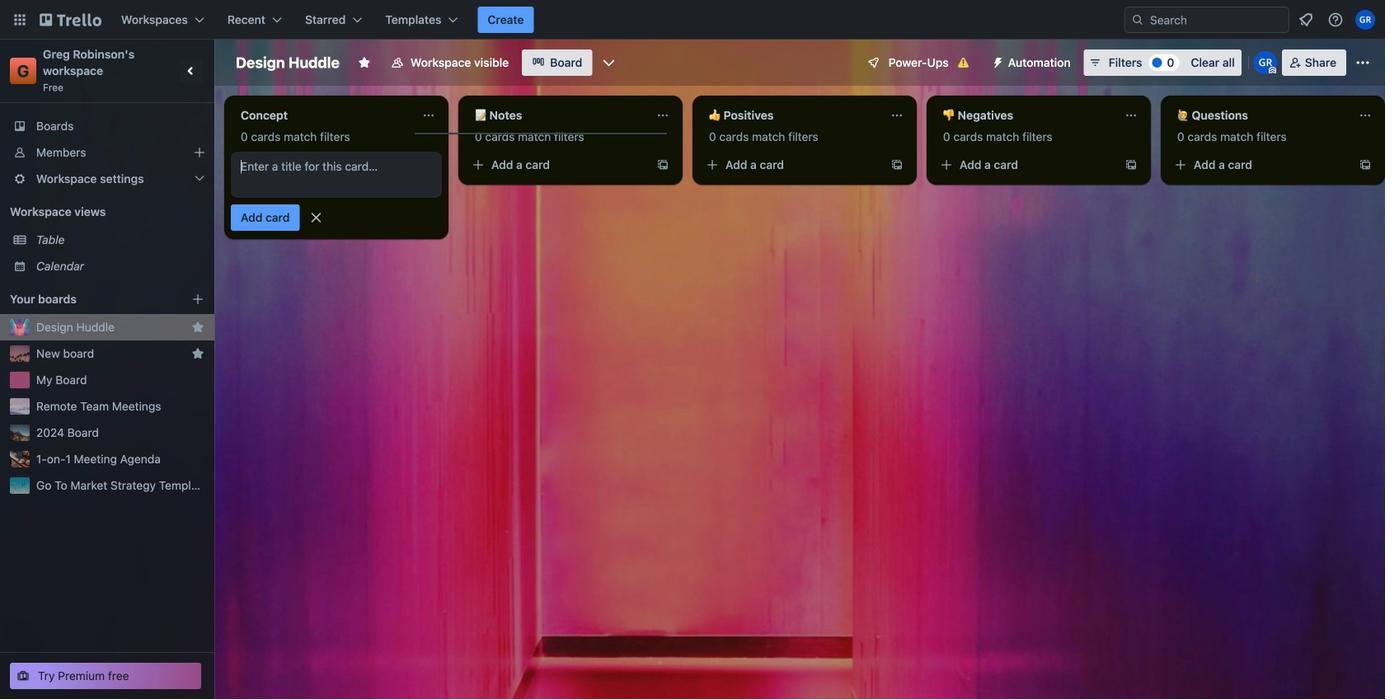 Task type: vqa. For each thing, say whether or not it's contained in the screenshot.
Your boards with 1 items "element"
no



Task type: locate. For each thing, give the bounding box(es) containing it.
Board name text field
[[228, 49, 348, 76]]

star or unstar board image
[[358, 56, 371, 69]]

0 horizontal spatial create from template… image
[[891, 158, 904, 172]]

create from template… image
[[891, 158, 904, 172], [1125, 158, 1138, 172]]

greg robinson (gregrobinson96) image inside primary element
[[1356, 10, 1376, 30]]

None text field
[[231, 102, 416, 129], [465, 102, 650, 129], [700, 102, 884, 129], [934, 102, 1119, 129], [1168, 102, 1353, 129], [231, 102, 416, 129], [465, 102, 650, 129], [700, 102, 884, 129], [934, 102, 1119, 129], [1168, 102, 1353, 129]]

greg robinson (gregrobinson96) image down 'search' field
[[1254, 51, 1278, 74]]

0 vertical spatial greg robinson (gregrobinson96) image
[[1356, 10, 1376, 30]]

create from template… image
[[657, 158, 670, 172], [1359, 158, 1373, 172]]

starred icon image
[[191, 321, 205, 334], [191, 347, 205, 360]]

this member is an admin of this board. image
[[1269, 67, 1277, 74]]

customize views image
[[601, 54, 617, 71]]

0 notifications image
[[1297, 10, 1317, 30]]

greg robinson (gregrobinson96) image right open information menu image
[[1356, 10, 1376, 30]]

0 horizontal spatial create from template… image
[[657, 158, 670, 172]]

sm image
[[986, 49, 1009, 73]]

1 horizontal spatial create from template… image
[[1125, 158, 1138, 172]]

1 vertical spatial greg robinson (gregrobinson96) image
[[1254, 51, 1278, 74]]

Enter a title for this card… text field
[[231, 152, 442, 198]]

1 horizontal spatial create from template… image
[[1359, 158, 1373, 172]]

greg robinson (gregrobinson96) image
[[1356, 10, 1376, 30], [1254, 51, 1278, 74]]

2 starred icon image from the top
[[191, 347, 205, 360]]

1 vertical spatial starred icon image
[[191, 347, 205, 360]]

add board image
[[191, 293, 205, 306]]

1 horizontal spatial greg robinson (gregrobinson96) image
[[1356, 10, 1376, 30]]

0 vertical spatial starred icon image
[[191, 321, 205, 334]]



Task type: describe. For each thing, give the bounding box(es) containing it.
0 horizontal spatial greg robinson (gregrobinson96) image
[[1254, 51, 1278, 74]]

1 starred icon image from the top
[[191, 321, 205, 334]]

cancel image
[[308, 210, 325, 226]]

back to home image
[[40, 7, 101, 33]]

1 create from template… image from the left
[[657, 158, 670, 172]]

Search field
[[1145, 8, 1289, 31]]

open information menu image
[[1328, 12, 1345, 28]]

primary element
[[0, 0, 1386, 40]]

show menu image
[[1355, 54, 1372, 71]]

2 create from template… image from the left
[[1359, 158, 1373, 172]]

your boards with 7 items element
[[10, 290, 167, 309]]

workspace navigation collapse icon image
[[180, 59, 203, 82]]

search image
[[1132, 13, 1145, 26]]

2 create from template… image from the left
[[1125, 158, 1138, 172]]

1 create from template… image from the left
[[891, 158, 904, 172]]



